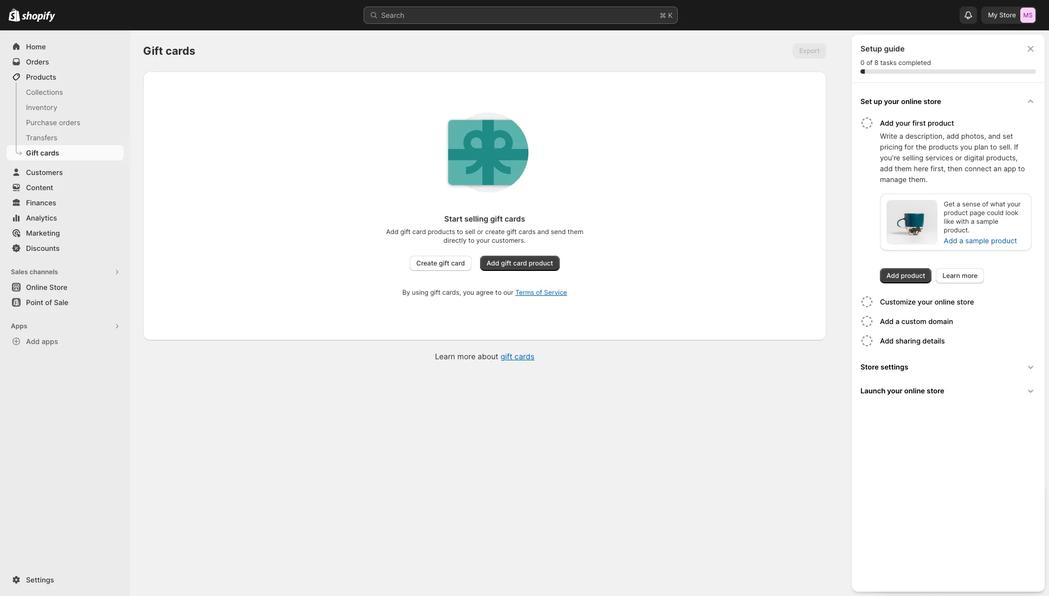 Task type: locate. For each thing, give the bounding box(es) containing it.
1 vertical spatial or
[[477, 228, 484, 236]]

and inside write a description, add photos, and set pricing for the products you plan to sell. if you're selling services or digital products, add them here first, then connect an app to manage them.
[[989, 132, 1001, 140]]

1 vertical spatial gift
[[26, 149, 39, 157]]

product inside 'button'
[[529, 259, 553, 267]]

learn
[[943, 272, 961, 280], [435, 352, 455, 361]]

sales channels
[[11, 268, 58, 276]]

0 horizontal spatial gift cards
[[26, 149, 59, 157]]

a for get a sense of what your product page could look like with a sample product. add a sample product
[[957, 200, 961, 208]]

1 vertical spatial and
[[538, 228, 549, 236]]

0 vertical spatial or
[[956, 153, 963, 162]]

sample
[[977, 217, 999, 226], [966, 236, 990, 245]]

store down store settings button
[[927, 387, 945, 395]]

launch your online store
[[861, 387, 945, 395]]

a inside write a description, add photos, and set pricing for the products you plan to sell. if you're selling services or digital products, add them here first, then connect an app to manage them.
[[900, 132, 904, 140]]

start
[[445, 214, 463, 223]]

point of sale
[[26, 298, 68, 307]]

you down photos,
[[961, 143, 973, 151]]

launch your online store button
[[857, 379, 1041, 403]]

1 horizontal spatial and
[[989, 132, 1001, 140]]

add for add product
[[887, 272, 900, 280]]

learn for learn more about gift cards
[[435, 352, 455, 361]]

0 horizontal spatial and
[[538, 228, 549, 236]]

more inside "link"
[[962, 272, 978, 280]]

card for add gift card product
[[513, 259, 527, 267]]

0 vertical spatial store
[[1000, 11, 1017, 19]]

store up sale
[[49, 283, 67, 292]]

customers
[[26, 168, 63, 177]]

add inside add a custom domain button
[[881, 317, 894, 326]]

2 vertical spatial store
[[927, 387, 945, 395]]

settings link
[[7, 573, 124, 588]]

store up first
[[924, 97, 942, 106]]

products inside add gift card products to sell or create gift cards and send them directly to your customers.
[[428, 228, 455, 236]]

or
[[956, 153, 963, 162], [477, 228, 484, 236]]

card inside button
[[451, 259, 465, 267]]

like
[[944, 217, 955, 226]]

store up launch
[[861, 363, 879, 371]]

them up the manage
[[895, 164, 912, 173]]

selling up sell
[[465, 214, 489, 223]]

gift cards link
[[501, 352, 535, 361]]

purchase
[[26, 118, 57, 127]]

tasks
[[881, 59, 897, 67]]

mark add a custom domain as done image
[[861, 315, 874, 328]]

of up page
[[983, 200, 989, 208]]

1 vertical spatial store
[[49, 283, 67, 292]]

create
[[486, 228, 505, 236]]

products
[[26, 73, 56, 81]]

product
[[928, 119, 955, 127], [944, 209, 968, 217], [992, 236, 1018, 245], [529, 259, 553, 267], [901, 272, 926, 280]]

k
[[669, 11, 673, 20]]

online up add your first product
[[902, 97, 922, 106]]

2 vertical spatial online
[[905, 387, 926, 395]]

1 horizontal spatial more
[[962, 272, 978, 280]]

add inside 'button'
[[487, 259, 500, 267]]

online for customize your online store
[[935, 298, 955, 306]]

0 horizontal spatial more
[[458, 352, 476, 361]]

1 horizontal spatial selling
[[903, 153, 924, 162]]

add inside add product link
[[887, 272, 900, 280]]

0 horizontal spatial card
[[413, 228, 426, 236]]

you left the agree
[[463, 288, 474, 297]]

card inside 'button'
[[513, 259, 527, 267]]

1 horizontal spatial gift cards
[[143, 44, 195, 57]]

a right get
[[957, 200, 961, 208]]

online inside button
[[902, 97, 922, 106]]

1 vertical spatial them
[[568, 228, 584, 236]]

add inside add gift card products to sell or create gift cards and send them directly to your customers.
[[386, 228, 399, 236]]

sample down product.
[[966, 236, 990, 245]]

online for launch your online store
[[905, 387, 926, 395]]

you
[[961, 143, 973, 151], [463, 288, 474, 297]]

0 horizontal spatial add
[[881, 164, 893, 173]]

them.
[[909, 175, 928, 184]]

card up create
[[413, 228, 426, 236]]

products up directly
[[428, 228, 455, 236]]

⌘
[[660, 11, 667, 20]]

agree
[[476, 288, 494, 297]]

0 horizontal spatial them
[[568, 228, 584, 236]]

0 vertical spatial them
[[895, 164, 912, 173]]

0 horizontal spatial products
[[428, 228, 455, 236]]

card down customers. at top
[[513, 259, 527, 267]]

add your first product button
[[881, 113, 1041, 131]]

add your first product
[[881, 119, 955, 127]]

app
[[1004, 164, 1017, 173]]

by
[[403, 288, 410, 297]]

card for create gift card
[[451, 259, 465, 267]]

add gift card products to sell or create gift cards and send them directly to your customers.
[[386, 228, 584, 245]]

1 vertical spatial gift cards
[[26, 149, 59, 157]]

my store image
[[1021, 8, 1036, 23]]

add a custom domain button
[[881, 312, 1041, 331]]

of left sale
[[45, 298, 52, 307]]

or inside add gift card products to sell or create gift cards and send them directly to your customers.
[[477, 228, 484, 236]]

0 vertical spatial add
[[947, 132, 960, 140]]

add for add apps
[[26, 337, 40, 346]]

using
[[412, 288, 429, 297]]

1 horizontal spatial products
[[929, 143, 959, 151]]

store
[[1000, 11, 1017, 19], [49, 283, 67, 292], [861, 363, 879, 371]]

to right app
[[1019, 164, 1026, 173]]

search
[[381, 11, 405, 20]]

add inside add sharing details button
[[881, 337, 894, 345]]

product up customize your online store
[[901, 272, 926, 280]]

0 vertical spatial sample
[[977, 217, 999, 226]]

1 horizontal spatial shopify image
[[22, 11, 55, 22]]

to down sell
[[469, 236, 475, 245]]

guide
[[885, 44, 905, 53]]

add for add sharing details
[[881, 337, 894, 345]]

learn more
[[943, 272, 978, 280]]

0 horizontal spatial shopify image
[[9, 9, 20, 22]]

finances
[[26, 198, 56, 207]]

1 vertical spatial sample
[[966, 236, 990, 245]]

1 horizontal spatial learn
[[943, 272, 961, 280]]

learn left about
[[435, 352, 455, 361]]

0 vertical spatial you
[[961, 143, 973, 151]]

more left about
[[458, 352, 476, 361]]

pricing
[[881, 143, 903, 151]]

add inside add apps button
[[26, 337, 40, 346]]

a left custom
[[896, 317, 900, 326]]

shopify image
[[9, 9, 20, 22], [22, 11, 55, 22]]

learn inside "link"
[[943, 272, 961, 280]]

or right sell
[[477, 228, 484, 236]]

gift inside button
[[439, 259, 450, 267]]

1 vertical spatial more
[[458, 352, 476, 361]]

store settings button
[[857, 355, 1041, 379]]

1 horizontal spatial store
[[861, 363, 879, 371]]

2 horizontal spatial card
[[513, 259, 527, 267]]

them right send
[[568, 228, 584, 236]]

online up domain
[[935, 298, 955, 306]]

with
[[957, 217, 970, 226]]

1 vertical spatial learn
[[435, 352, 455, 361]]

your inside get a sense of what your product page could look like with a sample product. add a sample product
[[1008, 200, 1021, 208]]

learn up customize your online store button
[[943, 272, 961, 280]]

inventory
[[26, 103, 57, 112]]

a right "write"
[[900, 132, 904, 140]]

add a sample product button
[[938, 233, 1024, 248]]

point of sale button
[[0, 295, 130, 310]]

set
[[861, 97, 872, 106]]

your
[[885, 97, 900, 106], [896, 119, 911, 127], [1008, 200, 1021, 208], [477, 236, 490, 245], [918, 298, 933, 306], [888, 387, 903, 395]]

the
[[916, 143, 927, 151]]

1 vertical spatial products
[[428, 228, 455, 236]]

selling
[[903, 153, 924, 162], [465, 214, 489, 223]]

store up add a custom domain button on the bottom right of page
[[957, 298, 975, 306]]

and left send
[[538, 228, 549, 236]]

gift right create
[[439, 259, 450, 267]]

2 horizontal spatial store
[[1000, 11, 1017, 19]]

1 horizontal spatial card
[[451, 259, 465, 267]]

and
[[989, 132, 1001, 140], [538, 228, 549, 236]]

gift down customers. at top
[[501, 259, 512, 267]]

a for add a custom domain
[[896, 317, 900, 326]]

1 horizontal spatial them
[[895, 164, 912, 173]]

of left '8'
[[867, 59, 873, 67]]

sell
[[465, 228, 476, 236]]

a inside button
[[896, 317, 900, 326]]

could
[[987, 209, 1004, 217]]

products inside write a description, add photos, and set pricing for the products you plan to sell. if you're selling services or digital products, add them here first, then connect an app to manage them.
[[929, 143, 959, 151]]

add down you're
[[881, 164, 893, 173]]

store settings
[[861, 363, 909, 371]]

a down product.
[[960, 236, 964, 245]]

online down settings
[[905, 387, 926, 395]]

create gift card button
[[410, 256, 472, 271]]

export
[[800, 47, 820, 55]]

if
[[1015, 143, 1019, 151]]

1 horizontal spatial you
[[961, 143, 973, 151]]

store inside button
[[49, 283, 67, 292]]

product up terms of service link
[[529, 259, 553, 267]]

add
[[947, 132, 960, 140], [881, 164, 893, 173]]

0 horizontal spatial selling
[[465, 214, 489, 223]]

store inside button
[[924, 97, 942, 106]]

to left sell. in the top right of the page
[[991, 143, 998, 151]]

product up description,
[[928, 119, 955, 127]]

card down directly
[[451, 259, 465, 267]]

products up "services"
[[929, 143, 959, 151]]

your left first
[[896, 119, 911, 127]]

store for online store
[[49, 283, 67, 292]]

your right launch
[[888, 387, 903, 395]]

online
[[902, 97, 922, 106], [935, 298, 955, 306], [905, 387, 926, 395]]

0 vertical spatial and
[[989, 132, 1001, 140]]

add gift card product button
[[480, 256, 560, 271]]

1 horizontal spatial add
[[947, 132, 960, 140]]

first,
[[931, 164, 946, 173]]

add your first product element
[[859, 131, 1041, 284]]

2 vertical spatial store
[[861, 363, 879, 371]]

add down add your first product button
[[947, 132, 960, 140]]

0 vertical spatial online
[[902, 97, 922, 106]]

sample down could on the right of the page
[[977, 217, 999, 226]]

set up your online store button
[[857, 89, 1041, 113]]

products,
[[987, 153, 1018, 162]]

your right up
[[885, 97, 900, 106]]

more up customize your online store button
[[962, 272, 978, 280]]

learn more link
[[937, 268, 985, 284]]

0 vertical spatial store
[[924, 97, 942, 106]]

1 vertical spatial store
[[957, 298, 975, 306]]

add for add a custom domain
[[881, 317, 894, 326]]

launch
[[861, 387, 886, 395]]

your up look
[[1008, 200, 1021, 208]]

content
[[26, 183, 53, 192]]

your up add a custom domain on the bottom right of page
[[918, 298, 933, 306]]

card inside add gift card products to sell or create gift cards and send them directly to your customers.
[[413, 228, 426, 236]]

gift
[[491, 214, 503, 223], [401, 228, 411, 236], [507, 228, 517, 236], [439, 259, 450, 267], [501, 259, 512, 267], [431, 288, 441, 297], [501, 352, 513, 361]]

my store
[[989, 11, 1017, 19]]

setup guide dialog
[[852, 35, 1045, 592]]

and left set
[[989, 132, 1001, 140]]

marketing
[[26, 229, 60, 237]]

0 vertical spatial more
[[962, 272, 978, 280]]

0 vertical spatial learn
[[943, 272, 961, 280]]

1 vertical spatial online
[[935, 298, 955, 306]]

add inside add your first product button
[[881, 119, 894, 127]]

terms of service link
[[516, 288, 567, 297]]

0 horizontal spatial learn
[[435, 352, 455, 361]]

sell.
[[1000, 143, 1013, 151]]

0 vertical spatial products
[[929, 143, 959, 151]]

of inside get a sense of what your product page could look like with a sample product. add a sample product
[[983, 200, 989, 208]]

to up directly
[[457, 228, 463, 236]]

store right my
[[1000, 11, 1017, 19]]

selling down for
[[903, 153, 924, 162]]

your down create in the left top of the page
[[477, 236, 490, 245]]

0 horizontal spatial or
[[477, 228, 484, 236]]

0 vertical spatial gift
[[143, 44, 163, 57]]

1 horizontal spatial or
[[956, 153, 963, 162]]

send
[[551, 228, 566, 236]]

or up then
[[956, 153, 963, 162]]

0 horizontal spatial store
[[49, 283, 67, 292]]

to left our
[[496, 288, 502, 297]]

1 horizontal spatial gift
[[143, 44, 163, 57]]

0 vertical spatial selling
[[903, 153, 924, 162]]

get
[[944, 200, 955, 208]]

customize your online store
[[881, 298, 975, 306]]

write a description, add photos, and set pricing for the products you plan to sell. if you're selling services or digital products, add them here first, then connect an app to manage them.
[[881, 132, 1026, 184]]

0 vertical spatial gift cards
[[143, 44, 195, 57]]

0 horizontal spatial you
[[463, 288, 474, 297]]



Task type: vqa. For each thing, say whether or not it's contained in the screenshot.
the Transfers
yes



Task type: describe. For each thing, give the bounding box(es) containing it.
start selling gift cards
[[445, 214, 525, 223]]

mark add your first product as done image
[[861, 117, 874, 130]]

home
[[26, 42, 46, 51]]

collections link
[[7, 85, 124, 100]]

0 horizontal spatial gift
[[26, 149, 39, 157]]

and inside add gift card products to sell or create gift cards and send them directly to your customers.
[[538, 228, 549, 236]]

products link
[[7, 69, 124, 85]]

write
[[881, 132, 898, 140]]

gift up create in the left top of the page
[[491, 214, 503, 223]]

page
[[970, 209, 986, 217]]

manage
[[881, 175, 907, 184]]

store for customize your online store
[[957, 298, 975, 306]]

cards,
[[443, 288, 461, 297]]

apps button
[[7, 319, 124, 334]]

them inside add gift card products to sell or create gift cards and send them directly to your customers.
[[568, 228, 584, 236]]

or inside write a description, add photos, and set pricing for the products you plan to sell. if you're selling services or digital products, add them here first, then connect an app to manage them.
[[956, 153, 963, 162]]

card for add gift card products to sell or create gift cards and send them directly to your customers.
[[413, 228, 426, 236]]

add gift card product
[[487, 259, 553, 267]]

inventory link
[[7, 100, 124, 115]]

add for add your first product
[[881, 119, 894, 127]]

customers.
[[492, 236, 526, 245]]

purchase orders
[[26, 118, 80, 127]]

gift right the "using" at the left top of page
[[431, 288, 441, 297]]

of right terms
[[536, 288, 543, 297]]

you're
[[881, 153, 901, 162]]

learn for learn more
[[943, 272, 961, 280]]

selling inside write a description, add photos, and set pricing for the products you plan to sell. if you're selling services or digital products, add them here first, then connect an app to manage them.
[[903, 153, 924, 162]]

0 of 8 tasks completed
[[861, 59, 932, 67]]

look
[[1006, 209, 1019, 217]]

completed
[[899, 59, 932, 67]]

transfers link
[[7, 130, 124, 145]]

purchase orders link
[[7, 115, 124, 130]]

plan
[[975, 143, 989, 151]]

details
[[923, 337, 946, 345]]

description,
[[906, 132, 945, 140]]

marketing link
[[7, 226, 124, 241]]

online store button
[[0, 280, 130, 295]]

store for launch your online store
[[927, 387, 945, 395]]

mark add sharing details as done image
[[861, 335, 874, 348]]

directly
[[444, 236, 467, 245]]

your inside add gift card products to sell or create gift cards and send them directly to your customers.
[[477, 236, 490, 245]]

gift inside 'button'
[[501, 259, 512, 267]]

add product
[[887, 272, 926, 280]]

⌘ k
[[660, 11, 673, 20]]

them inside write a description, add photos, and set pricing for the products you plan to sell. if you're selling services or digital products, add them here first, then connect an app to manage them.
[[895, 164, 912, 173]]

up
[[874, 97, 883, 106]]

our
[[504, 288, 514, 297]]

digital
[[965, 153, 985, 162]]

a down page
[[971, 217, 975, 226]]

setup guide
[[861, 44, 905, 53]]

add product link
[[881, 268, 932, 284]]

online store link
[[7, 280, 124, 295]]

about
[[478, 352, 499, 361]]

product inside button
[[928, 119, 955, 127]]

more for learn more
[[962, 272, 978, 280]]

set up your online store
[[861, 97, 942, 106]]

gift up customers. at top
[[507, 228, 517, 236]]

more for learn more about gift cards
[[458, 352, 476, 361]]

analytics
[[26, 214, 57, 222]]

discounts link
[[7, 241, 124, 256]]

set
[[1003, 132, 1014, 140]]

add apps
[[26, 337, 58, 346]]

settings
[[881, 363, 909, 371]]

add for add gift card products to sell or create gift cards and send them directly to your customers.
[[386, 228, 399, 236]]

8
[[875, 59, 879, 67]]

services
[[926, 153, 954, 162]]

add sharing details
[[881, 337, 946, 345]]

then
[[948, 164, 963, 173]]

here
[[914, 164, 929, 173]]

1 vertical spatial you
[[463, 288, 474, 297]]

add inside get a sense of what your product page could look like with a sample product. add a sample product
[[944, 236, 958, 245]]

orders
[[26, 57, 49, 66]]

sales
[[11, 268, 28, 276]]

gift up create gift card button
[[401, 228, 411, 236]]

sales channels button
[[7, 265, 124, 280]]

online store
[[26, 283, 67, 292]]

add for add gift card product
[[487, 259, 500, 267]]

cards inside add gift card products to sell or create gift cards and send them directly to your customers.
[[519, 228, 536, 236]]

get a sense of what your product page could look like with a sample product. add a sample product
[[944, 200, 1021, 245]]

by using gift cards, you agree to our terms of service
[[403, 288, 567, 297]]

you inside write a description, add photos, and set pricing for the products you plan to sell. if you're selling services or digital products, add them here first, then connect an app to manage them.
[[961, 143, 973, 151]]

point of sale link
[[7, 295, 124, 310]]

sharing
[[896, 337, 921, 345]]

a for write a description, add photos, and set pricing for the products you plan to sell. if you're selling services or digital products, add them here first, then connect an app to manage them.
[[900, 132, 904, 140]]

gift right about
[[501, 352, 513, 361]]

transfers
[[26, 133, 57, 142]]

add sharing details button
[[881, 331, 1041, 351]]

collections
[[26, 88, 63, 97]]

home link
[[7, 39, 124, 54]]

store for my store
[[1000, 11, 1017, 19]]

store inside button
[[861, 363, 879, 371]]

terms
[[516, 288, 535, 297]]

of inside 'link'
[[45, 298, 52, 307]]

content link
[[7, 180, 124, 195]]

what
[[991, 200, 1006, 208]]

mark customize your online store as done image
[[861, 296, 874, 309]]

create gift card
[[417, 259, 465, 267]]

1 vertical spatial selling
[[465, 214, 489, 223]]

1 vertical spatial add
[[881, 164, 893, 173]]

product down get
[[944, 209, 968, 217]]

channels
[[30, 268, 58, 276]]

analytics link
[[7, 210, 124, 226]]

gift cards link
[[7, 145, 124, 160]]

photos,
[[962, 132, 987, 140]]

product down look
[[992, 236, 1018, 245]]



